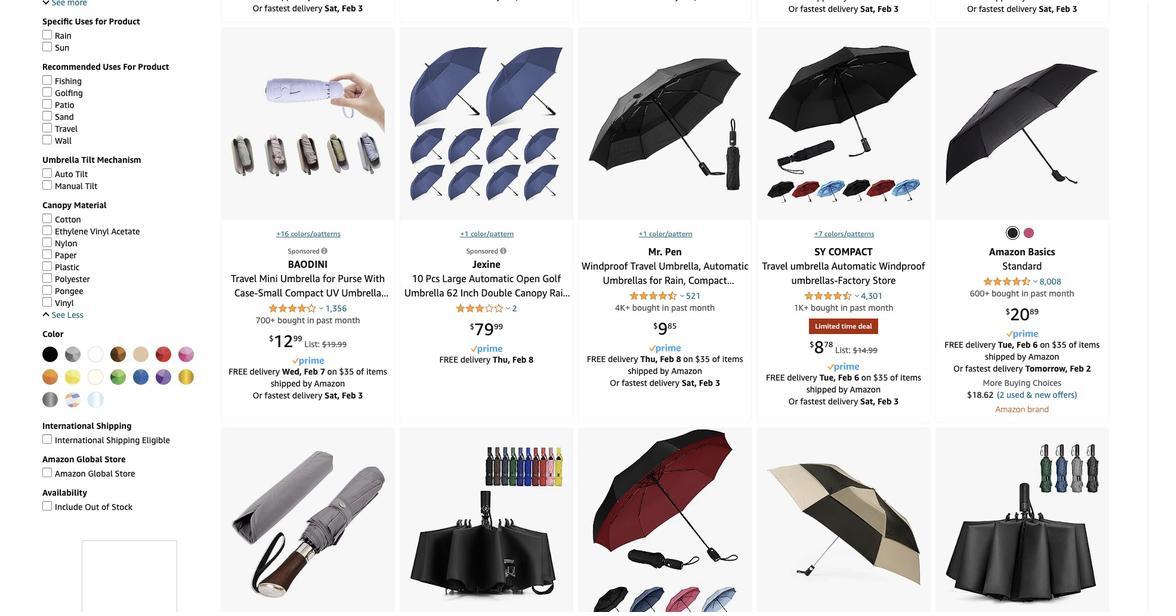 Task type: locate. For each thing, give the bounding box(es) containing it.
popover image up with
[[319, 307, 324, 310]]

16 checkbox image from the top
[[42, 502, 52, 511]]

checkbox image left wall
[[42, 135, 52, 145]]

free delivery thu, feb 8
[[587, 354, 684, 364], [440, 355, 534, 365]]

amazon down the used
[[996, 404, 1026, 414]]

sponsored ad - jexine 10 pcs large automatic open golf umbrella 62 inch double canopy rain umbrella windproof waterproof h... image
[[410, 47, 563, 201]]

compact for compact,
[[689, 274, 727, 286]]

checkbox image inside the sun "link"
[[42, 42, 52, 52]]

past for 12
[[316, 315, 333, 325]]

free delivery thu, feb 8 down $ 79 99
[[440, 355, 534, 365]]

travel
[[55, 124, 78, 134], [631, 260, 657, 272], [762, 260, 788, 272], [231, 273, 257, 285], [632, 289, 658, 301]]

2 vertical spatial umbrella,
[[638, 303, 680, 315]]

checkbox image for auto tilt
[[42, 169, 52, 178]]

1 vertical spatial product
[[138, 62, 169, 72]]

0 horizontal spatial 6
[[855, 373, 860, 383]]

0 horizontal spatial 99
[[293, 334, 302, 343]]

1 horizontal spatial colors/patterns
[[825, 229, 875, 238]]

0 horizontal spatial free delivery thu, feb 8
[[440, 355, 534, 365]]

2 checkbox image from the top
[[42, 42, 52, 52]]

$35 right 7
[[339, 367, 354, 377]]

items inside free delivery wed, feb 7 on $35 of items shipped by amazon element
[[366, 367, 387, 377]]

out
[[85, 502, 99, 512]]

material
[[74, 200, 107, 210]]

on right 7
[[327, 367, 337, 377]]

product up for
[[109, 16, 140, 27]]

umbrellas
[[603, 274, 647, 286], [682, 303, 727, 315]]

rain left windproof,
[[589, 317, 608, 329]]

0 horizontal spatial popover image
[[506, 307, 511, 310]]

canopy material
[[42, 200, 107, 210]]

0 vertical spatial amazon global store
[[42, 454, 126, 465]]

popover image for 521
[[680, 294, 684, 297]]

specific uses for product
[[42, 16, 140, 27]]

on $35 of items shipped by amazon for 20
[[985, 340, 1100, 362]]

mr.
[[648, 246, 663, 258]]

1 horizontal spatial 99
[[494, 322, 503, 331]]

2 right tomorrow,
[[1087, 364, 1091, 374]]

past down 8,008 link
[[1031, 288, 1047, 298]]

1 horizontal spatial popover image
[[680, 294, 684, 297]]

1 horizontal spatial thu,
[[641, 354, 658, 364]]

checkbox image for sun
[[42, 42, 52, 52]]

1 vertical spatial global
[[88, 469, 113, 479]]

colors/patterns up compact
[[825, 229, 875, 238]]

uses left for
[[103, 62, 121, 72]]

past down lightweight at the left of page
[[316, 315, 333, 325]]

list: inside $ 8 78 list: $14.99
[[836, 345, 851, 355]]

checkbox image inside the include out of stock link
[[42, 502, 52, 511]]

checkbox image inside golfing link
[[42, 87, 52, 97]]

auto tilt link
[[42, 169, 88, 179]]

0 horizontal spatial color/pattern
[[471, 229, 514, 238]]

international shipping eligible
[[55, 435, 170, 446]]

1,356 link
[[325, 303, 347, 313]]

3 checkbox image from the top
[[42, 99, 52, 109]]

ethylene vinyl acetate
[[55, 226, 140, 237]]

checkbox image for international shipping eligible
[[42, 435, 52, 444]]

color/pattern up pen
[[649, 229, 693, 238]]

thu, down $ 9 85 on the right of the page
[[641, 354, 658, 364]]

for down tiny
[[361, 316, 373, 328]]

1 colors/patterns from the left
[[291, 229, 341, 238]]

tilt for umbrella
[[81, 155, 95, 165]]

on down $14.99
[[862, 373, 871, 383]]

1 horizontal spatial popover image
[[855, 294, 859, 297]]

free for 20
[[945, 340, 964, 350]]

on for 9
[[684, 354, 693, 364]]

for up "uv"
[[323, 273, 335, 285]]

month for 9
[[690, 303, 715, 313]]

amazon prime image
[[1007, 330, 1038, 339], [649, 344, 681, 353], [471, 345, 502, 354], [292, 357, 324, 366], [828, 363, 860, 372]]

pongee
[[55, 286, 83, 296]]

shipped inside free delivery thu, feb 8 on $35 of items shipped by amazon element
[[628, 366, 658, 376]]

2 vertical spatial tilt
[[85, 181, 98, 191]]

1 vertical spatial store
[[105, 454, 126, 465]]

1 vertical spatial compact
[[285, 287, 324, 299]]

mr. pen- windproof travel umbrella, automatic umbrellas for rain, compact umbrella, travel umbrella compact, windproof umb... image
[[588, 58, 742, 191]]

+1 color/pattern link up pen
[[639, 229, 693, 238]]

0 vertical spatial popover image
[[1034, 280, 1038, 283]]

6 checkbox image from the top
[[42, 169, 52, 178]]

international for international shipping eligible
[[55, 435, 104, 446]]

0 vertical spatial product
[[109, 16, 140, 27]]

1 horizontal spatial +1
[[639, 229, 647, 238]]

popover image left 8,008
[[1034, 280, 1038, 283]]

0 horizontal spatial free delivery tue, feb 6 on $35 of items shipped by amazon element
[[766, 373, 922, 395]]

store inside sy compact travel umbrella automatic windproof umbrellas-factory store
[[873, 274, 896, 286]]

in
[[1022, 288, 1029, 298], [662, 303, 669, 313], [841, 303, 848, 313], [307, 315, 314, 325]]

1 vertical spatial rain
[[589, 317, 608, 329]]

fishing
[[55, 76, 82, 86]]

on $35 of items shipped by amazon down $19.99
[[271, 367, 387, 389]]

2 horizontal spatial popover image
[[1034, 280, 1038, 283]]

checkbox image for fishing
[[42, 75, 52, 85]]

shipping for international shipping
[[96, 421, 132, 431]]

automatic inside "mr. pen windproof travel umbrella, automatic umbrellas for rain, compact umbrella, travel umbrella compact, windproof umbrella, umbrellas for rain windproof, portable umbrella"
[[704, 260, 749, 272]]

1 horizontal spatial free delivery tue, feb 6 on $35 of items shipped by amazon element
[[945, 340, 1100, 362]]

1 vertical spatial tilt
[[75, 169, 88, 179]]

13 checkbox image from the top
[[42, 286, 52, 295]]

0 horizontal spatial rain
[[55, 31, 71, 41]]

99 inside $ 79 99
[[494, 322, 503, 331]]

checkbox image inside paper link
[[42, 250, 52, 259]]

month down 8,008 link
[[1049, 288, 1075, 298]]

$ up free delivery thu, feb 8 'element'
[[470, 322, 475, 331]]

by for 9
[[660, 366, 669, 376]]

1 vertical spatial tue,
[[820, 373, 836, 383]]

9 checkbox image from the top
[[42, 226, 52, 235]]

more buying choices $18.62 (2 used & new offers) amazon brand
[[967, 378, 1078, 414]]

0 vertical spatial free delivery tue, feb 6 on $35 of items shipped by amazon element
[[945, 340, 1100, 362]]

checkbox image inside manual tilt link
[[42, 181, 52, 190]]

checkbox image
[[42, 30, 52, 40], [42, 42, 52, 52], [42, 111, 52, 121], [42, 250, 52, 259], [42, 297, 52, 307]]

checkbox image up vinyl link
[[42, 286, 52, 295]]

free delivery tue, feb 6 on $35 of items shipped by amazon element for standard
[[945, 340, 1100, 362]]

$ down "600+ bought in past month"
[[1006, 307, 1011, 316]]

thu,
[[641, 354, 658, 364], [493, 355, 510, 365]]

tue, for standard
[[998, 340, 1015, 350]]

uses
[[75, 16, 93, 27], [103, 62, 121, 72]]

$35 down $14.99
[[874, 373, 888, 383]]

umbrella down the sun-
[[274, 316, 314, 328]]

in up $ 20 89
[[1022, 288, 1029, 298]]

14 checkbox image from the top
[[42, 435, 52, 444]]

umbrella, up rain,
[[659, 260, 701, 272]]

shipped down wed,
[[271, 379, 301, 389]]

checkbox image for include out of stock
[[42, 502, 52, 511]]

1 vertical spatial 99
[[293, 334, 302, 343]]

popover image left 521 link
[[680, 294, 684, 297]]

bought up windproof,
[[633, 303, 660, 313]]

checkbox image inside patio link
[[42, 99, 52, 109]]

$ inside $ 20 89
[[1006, 307, 1011, 316]]

4 checkbox image from the top
[[42, 250, 52, 259]]

1 horizontal spatial sponsored button
[[467, 247, 507, 255]]

free delivery tue, feb 6 on $35 of items shipped by amazon element up or fastest delivery tomorrow, feb 2 'element'
[[945, 340, 1100, 362]]

free delivery tue, feb 6 down the 78
[[766, 373, 862, 383]]

1 horizontal spatial 6
[[1033, 340, 1038, 350]]

compact up the sun-
[[285, 287, 324, 299]]

10 checkbox image from the top
[[42, 238, 52, 247]]

0 vertical spatial international
[[42, 421, 94, 431]]

1 vertical spatial 6
[[855, 373, 860, 383]]

checkbox image inside nylon link
[[42, 238, 52, 247]]

offers)
[[1053, 390, 1078, 400]]

checkbox image inside fishing 'link'
[[42, 75, 52, 85]]

+1 color/pattern link for 79
[[460, 229, 514, 238]]

checkbox image inside plastic "link"
[[42, 262, 52, 271]]

bought up 20
[[992, 288, 1020, 298]]

0 horizontal spatial sponsored
[[288, 247, 320, 255]]

0 horizontal spatial compact
[[285, 287, 324, 299]]

1 sponsored from the left
[[288, 247, 320, 255]]

popover image left '4,301'
[[855, 294, 859, 297]]

0 vertical spatial uses
[[75, 16, 93, 27]]

items for 20
[[1079, 340, 1100, 350]]

checkbox image inside sand link
[[42, 111, 52, 121]]

mini
[[259, 273, 278, 285]]

1 vertical spatial popover image
[[506, 307, 511, 310]]

amazon prime image for 20
[[1007, 330, 1038, 339]]

amazon inside amazon basics standard
[[990, 246, 1026, 258]]

global
[[76, 454, 102, 465], [88, 469, 113, 479]]

checkbox image inside "cotton" link
[[42, 214, 52, 223]]

0 vertical spatial 6
[[1033, 340, 1038, 350]]

in up the limited time deal
[[841, 303, 848, 313]]

$35 for 12
[[339, 367, 354, 377]]

golfing link
[[42, 87, 83, 98]]

on $35 of items shipped by amazon up tomorrow,
[[985, 340, 1100, 362]]

shipped for 9
[[628, 366, 658, 376]]

list:
[[305, 339, 320, 349], [836, 345, 851, 355]]

checkbox image for vinyl
[[42, 297, 52, 307]]

$18.62
[[967, 390, 994, 400]]

0 horizontal spatial free delivery tue, feb 6
[[766, 373, 862, 383]]

color
[[42, 329, 63, 339]]

1 horizontal spatial 2
[[1087, 364, 1091, 374]]

$ 9 85
[[654, 319, 677, 338]]

0 horizontal spatial colors/patterns
[[291, 229, 341, 238]]

popover image
[[1034, 280, 1038, 283], [855, 294, 859, 297], [319, 307, 324, 310]]

checkbox image for rain
[[42, 30, 52, 40]]

1 vertical spatial umbrellas
[[682, 303, 727, 315]]

jexine
[[473, 258, 501, 270]]

+16
[[276, 229, 289, 238]]

0 vertical spatial 99
[[494, 322, 503, 331]]

automatic inside sy compact travel umbrella automatic windproof umbrellas-factory store
[[832, 260, 877, 272]]

shipping for international shipping eligible
[[106, 435, 140, 446]]

12 checkbox image from the top
[[42, 274, 52, 283]]

1 horizontal spatial +1 color/pattern
[[639, 229, 693, 238]]

checkbox image inside vinyl link
[[42, 297, 52, 307]]

6 down $14.99
[[855, 373, 860, 383]]

1 horizontal spatial vinyl
[[90, 226, 109, 237]]

+1 color/pattern up pen
[[639, 229, 693, 238]]

portable
[[662, 317, 699, 329]]

2 +1 color/pattern from the left
[[639, 229, 693, 238]]

1 horizontal spatial umbrellas
[[682, 303, 727, 315]]

amazon global store link
[[42, 468, 135, 479]]

1 vertical spatial free delivery tue, feb 6 on $35 of items shipped by amazon element
[[766, 373, 922, 395]]

tilt inside the auto tilt link
[[75, 169, 88, 179]]

amazon prime image for 79
[[471, 345, 502, 354]]

amazon prime image up free delivery wed, feb 7 on $35 of items shipped by amazon element
[[292, 357, 324, 366]]

0 horizontal spatial +1
[[460, 229, 469, 238]]

vinyl up see less dropdown button
[[55, 298, 74, 308]]

rain
[[55, 31, 71, 41], [589, 317, 608, 329]]

checkbox image inside wall "link"
[[42, 135, 52, 145]]

1 horizontal spatial compact
[[689, 274, 727, 286]]

4,301 link
[[861, 291, 883, 301]]

15 checkbox image from the top
[[42, 468, 52, 478]]

for down compact,
[[729, 303, 742, 315]]

checkbox image for wall
[[42, 135, 52, 145]]

2 +1 color/pattern link from the left
[[639, 229, 693, 238]]

amazon prime image up free delivery thu, feb 8 'element'
[[471, 345, 502, 354]]

windproof
[[582, 260, 628, 272], [879, 260, 926, 272], [589, 303, 635, 315]]

4 checkbox image from the top
[[42, 123, 52, 133]]

checkbox image down the auto tilt link
[[42, 181, 52, 190]]

in for 12
[[307, 315, 314, 325]]

by down $ 8 78 list: $14.99
[[839, 385, 848, 395]]

mechanism
[[97, 155, 141, 165]]

recommended
[[42, 62, 101, 72]]

in for 9
[[662, 303, 669, 313]]

by
[[1018, 352, 1027, 362], [660, 366, 669, 376], [303, 379, 312, 389], [839, 385, 848, 395]]

amazon inside more buying choices $18.62 (2 used & new offers) amazon brand
[[996, 404, 1026, 414]]

99 down the 700+ bought in past month
[[293, 334, 302, 343]]

0 vertical spatial popover image
[[680, 294, 684, 297]]

1 vertical spatial popover image
[[855, 294, 859, 297]]

past
[[1031, 288, 1047, 298], [671, 303, 688, 313], [850, 303, 866, 313], [316, 315, 333, 325]]

or fastest delivery sat, feb 3 element
[[431, 0, 542, 1], [610, 0, 720, 1], [253, 3, 363, 13], [789, 4, 899, 14], [967, 4, 1078, 14], [610, 378, 720, 388], [253, 391, 363, 401], [789, 396, 899, 407]]

month for 20
[[1049, 288, 1075, 298]]

checkbox image up the sun "link"
[[42, 30, 52, 40]]

vinyl
[[90, 226, 109, 237], [55, 298, 74, 308]]

shipped up or fastest delivery tomorrow, feb 2 'element'
[[985, 352, 1015, 362]]

$35 up tomorrow,
[[1052, 340, 1067, 350]]

0 vertical spatial vinyl
[[90, 226, 109, 237]]

of for 9
[[712, 354, 720, 364]]

3
[[358, 3, 363, 13], [894, 4, 899, 14], [1073, 4, 1078, 14], [716, 378, 720, 388], [358, 391, 363, 401], [894, 396, 899, 407]]

totes folding golf umbrella, large, black/tan image
[[767, 463, 921, 586]]

tilt
[[81, 155, 95, 165], [75, 169, 88, 179], [85, 181, 98, 191]]

0 vertical spatial compact
[[689, 274, 727, 286]]

checkbox image
[[42, 75, 52, 85], [42, 87, 52, 97], [42, 99, 52, 109], [42, 123, 52, 133], [42, 135, 52, 145], [42, 169, 52, 178], [42, 181, 52, 190], [42, 214, 52, 223], [42, 226, 52, 235], [42, 238, 52, 247], [42, 262, 52, 271], [42, 274, 52, 283], [42, 286, 52, 295], [42, 435, 52, 444], [42, 468, 52, 478], [42, 502, 52, 511]]

checkbox image inside pongee 'link'
[[42, 286, 52, 295]]

month down the '1,356'
[[335, 315, 360, 325]]

in left with
[[307, 315, 314, 325]]

0 vertical spatial store
[[873, 274, 896, 286]]

2 up free delivery thu, feb 8 'element'
[[512, 303, 517, 313]]

$ down 700+
[[269, 334, 274, 343]]

checkbox image for manual tilt
[[42, 181, 52, 190]]

compact inside "mr. pen windproof travel umbrella, automatic umbrellas for rain, compact umbrella, travel umbrella compact, windproof umbrella, umbrellas for rain windproof, portable umbrella"
[[689, 274, 727, 286]]

0 vertical spatial free delivery tue, feb 6
[[945, 340, 1040, 350]]

balios (designed in uk) travel umbrella luxurious golden hardwood handle auto open & close windproof frame single canopy a... image
[[231, 451, 385, 599]]

colors/patterns up "baodini"
[[291, 229, 341, 238]]

0 horizontal spatial uses
[[75, 16, 93, 27]]

tilt up material
[[85, 181, 98, 191]]

by for 12
[[303, 379, 312, 389]]

checkbox image up extender collapse icon
[[42, 297, 52, 307]]

1 vertical spatial vinyl
[[55, 298, 74, 308]]

0 vertical spatial umbrellas
[[603, 274, 647, 286]]

baodini travel mini umbrella for purse with case-small compact uv umbrella protection sun-lightweight tiny pocket umbrella with case for women, girls
[[231, 258, 385, 342]]

+7 colors/patterns link
[[814, 229, 875, 238]]

amazon up availability
[[55, 469, 86, 479]]

tilt for auto
[[75, 169, 88, 179]]

checkbox image down rain link
[[42, 42, 52, 52]]

0 vertical spatial 2
[[512, 303, 517, 313]]

2 vertical spatial popover image
[[319, 307, 324, 310]]

tiny
[[360, 301, 378, 313]]

checkbox image down international shipping
[[42, 435, 52, 444]]

+1 color/pattern link up jexine
[[460, 229, 514, 238]]

g4free 46/54/62 inch large compact golf umbrella windproof 10 ribs reverse travel umbrella for rain double canopy vented u... image
[[946, 444, 1099, 606]]

checkbox image inside international shipping eligible link
[[42, 435, 52, 444]]

checkbox image inside ethylene vinyl acetate link
[[42, 226, 52, 235]]

7 checkbox image from the top
[[42, 181, 52, 190]]

0 horizontal spatial tue,
[[820, 373, 836, 383]]

items inside free delivery thu, feb 8 on $35 of items shipped by amazon element
[[723, 354, 743, 364]]

checkbox image for golfing
[[42, 87, 52, 97]]

compact inside baodini travel mini umbrella for purse with case-small compact uv umbrella protection sun-lightweight tiny pocket umbrella with case for women, girls
[[285, 287, 324, 299]]

checkbox image for cotton
[[42, 214, 52, 223]]

2 checkbox image from the top
[[42, 87, 52, 97]]

eligible
[[142, 435, 170, 446]]

past for 9
[[671, 303, 688, 313]]

travel mini umbrella for purse with case-small compact uv umbrella protection sun-lightweight tiny pocket umbrella with case for women, girls link
[[231, 273, 389, 342]]

shipped inside free delivery wed, feb 7 on $35 of items shipped by amazon element
[[271, 379, 301, 389]]

compact for sun-
[[285, 287, 324, 299]]

checkbox image up nylon link
[[42, 226, 52, 235]]

1 horizontal spatial +1 color/pattern link
[[639, 229, 693, 238]]

on $35 of items shipped by amazon down 85
[[628, 354, 743, 376]]

0 horizontal spatial automatic
[[704, 260, 749, 272]]

$ inside $ 79 99
[[470, 322, 475, 331]]

nylon link
[[42, 238, 77, 249]]

1 vertical spatial international
[[55, 435, 104, 446]]

1 horizontal spatial free delivery thu, feb 8
[[587, 354, 684, 364]]

+7
[[814, 229, 823, 238]]

2 +1 from the left
[[639, 229, 647, 238]]

less
[[67, 310, 83, 320]]

list: for 12
[[305, 339, 320, 349]]

0 horizontal spatial list:
[[305, 339, 320, 349]]

checkbox image down patio link
[[42, 111, 52, 121]]

automatic up factory at top
[[832, 260, 877, 272]]

1 horizontal spatial automatic
[[832, 260, 877, 272]]

colors/patterns for 1,356
[[291, 229, 341, 238]]

umbrella down compact,
[[701, 317, 741, 329]]

sponsored button for 12
[[288, 247, 328, 255]]

in for 20
[[1022, 288, 1029, 298]]

ethylene
[[55, 226, 88, 237]]

sat,
[[325, 3, 340, 13], [861, 4, 876, 14], [1039, 4, 1054, 14], [682, 378, 697, 388], [325, 391, 340, 401], [861, 396, 876, 407]]

umbrellas up 4k+
[[603, 274, 647, 286]]

5 checkbox image from the top
[[42, 297, 52, 307]]

checkbox image inside polyester link
[[42, 274, 52, 283]]

0 horizontal spatial +1 color/pattern
[[460, 229, 514, 238]]

2 sponsored button from the left
[[467, 247, 507, 255]]

0 horizontal spatial +1 color/pattern link
[[460, 229, 514, 238]]

9
[[658, 319, 668, 338]]

tue, for travel umbrella automatic windproof umbrellas-factory store
[[820, 373, 836, 383]]

windproof inside sy compact travel umbrella automatic windproof umbrellas-factory store
[[879, 260, 926, 272]]

tilt inside manual tilt link
[[85, 181, 98, 191]]

sponsored up jexine
[[467, 247, 498, 255]]

1 horizontal spatial free delivery tue, feb 6
[[945, 340, 1040, 350]]

fastest
[[265, 3, 290, 13], [801, 4, 826, 14], [979, 4, 1005, 14], [966, 364, 991, 374], [622, 378, 647, 388], [265, 391, 290, 401], [801, 396, 826, 407]]

$ inside $ 9 85
[[654, 321, 658, 331]]

bought up limited
[[811, 303, 839, 313]]

on for 12
[[327, 367, 337, 377]]

1 checkbox image from the top
[[42, 75, 52, 85]]

small
[[258, 287, 283, 299]]

1 sponsored button from the left
[[288, 247, 328, 255]]

0 vertical spatial shipping
[[96, 421, 132, 431]]

checkbox image inside rain link
[[42, 30, 52, 40]]

windproof up 4,301 link
[[879, 260, 926, 272]]

1 automatic from the left
[[704, 260, 749, 272]]

1 +1 color/pattern from the left
[[460, 229, 514, 238]]

list: for 8
[[836, 345, 851, 355]]

choices
[[1033, 378, 1062, 388]]

rain up sun
[[55, 31, 71, 41]]

99 inside $ 12 99 list: $19.99
[[293, 334, 302, 343]]

store
[[873, 274, 896, 286], [105, 454, 126, 465], [115, 469, 135, 479]]

color/pattern up jexine
[[471, 229, 514, 238]]

on $35 of items shipped by amazon
[[985, 340, 1100, 362], [628, 354, 743, 376], [271, 367, 387, 389], [807, 373, 922, 395]]

automatic up compact,
[[704, 260, 749, 272]]

free delivery tue, feb 6 on $35 of items shipped by amazon element
[[945, 340, 1100, 362], [766, 373, 922, 395]]

1 horizontal spatial uses
[[103, 62, 121, 72]]

checkbox image down nylon link
[[42, 250, 52, 259]]

+16 colors/patterns
[[276, 229, 341, 238]]

free delivery tue, feb 6 for amazon basics standard
[[945, 340, 1040, 350]]

shipped down $ 9 85 on the right of the page
[[628, 366, 658, 376]]

1 horizontal spatial sponsored
[[467, 247, 498, 255]]

free delivery thu, feb 8 on $35 of items shipped by amazon element
[[587, 354, 743, 376]]

brand
[[1028, 404, 1049, 414]]

product right for
[[138, 62, 169, 72]]

1 horizontal spatial list:
[[836, 345, 851, 355]]

on $35 of items shipped by amazon for 9
[[628, 354, 743, 376]]

by down free delivery wed, feb 7
[[303, 379, 312, 389]]

8
[[815, 337, 824, 357], [676, 354, 681, 364], [529, 355, 534, 365]]

sponsored button up "baodini"
[[288, 247, 328, 255]]

6 for travel umbrella automatic windproof umbrellas-factory store
[[855, 373, 860, 383]]

store up 4,301 link
[[873, 274, 896, 286]]

uses for for
[[75, 16, 93, 27]]

free inside free delivery wed, feb 7 on $35 of items shipped by amazon element
[[229, 367, 248, 377]]

factory
[[838, 274, 870, 286]]

popover image left 2 link on the left of page
[[506, 307, 511, 310]]

shipping up international shipping eligible at the left of the page
[[96, 421, 132, 431]]

by up or fastest delivery tomorrow, feb 2
[[1018, 352, 1027, 362]]

popover image
[[680, 294, 684, 297], [506, 307, 511, 310]]

0 vertical spatial tue,
[[998, 340, 1015, 350]]

umbrella
[[42, 155, 79, 165], [280, 273, 320, 285], [342, 287, 382, 299], [660, 289, 700, 301], [274, 316, 314, 328], [701, 317, 741, 329]]

international up international shipping eligible link
[[42, 421, 94, 431]]

$ left 85
[[654, 321, 658, 331]]

0 horizontal spatial sponsored button
[[288, 247, 328, 255]]

thu, down $ 79 99
[[493, 355, 510, 365]]

or fastest delivery tomorrow, feb 2 element
[[954, 364, 1091, 374]]

shipped for 12
[[271, 379, 301, 389]]

checkbox image inside amazon global store link
[[42, 468, 52, 478]]

$ 20 89
[[1006, 304, 1039, 324]]

8 checkbox image from the top
[[42, 214, 52, 223]]

new
[[1035, 390, 1051, 400]]

tue, down the 78
[[820, 373, 836, 383]]

sponsored
[[288, 247, 320, 255], [467, 247, 498, 255]]

sand link
[[42, 111, 74, 122]]

0 vertical spatial global
[[76, 454, 102, 465]]

deal
[[859, 322, 872, 331]]

wed,
[[282, 367, 302, 377]]

free delivery tue, feb 6 for sy compact travel umbrella automatic windproof umbrellas-factory store
[[766, 373, 862, 383]]

checkbox image down plastic "link"
[[42, 274, 52, 283]]

umbrellas down 521
[[682, 303, 727, 315]]

paper
[[55, 250, 77, 260]]

free delivery wed, feb 7
[[229, 367, 327, 377]]

1 +1 from the left
[[460, 229, 469, 238]]

travel up case-
[[231, 273, 257, 285]]

bought down the sun-
[[278, 315, 305, 325]]

0 horizontal spatial umbrellas
[[603, 274, 647, 286]]

1 horizontal spatial color/pattern
[[649, 229, 693, 238]]

2 automatic from the left
[[832, 260, 877, 272]]

1 +1 color/pattern link from the left
[[460, 229, 514, 238]]

travel left umbrella
[[762, 260, 788, 272]]

1 vertical spatial shipping
[[106, 435, 140, 446]]

tilt up auto tilt
[[81, 155, 95, 165]]

79
[[475, 319, 494, 339]]

amazon global store up include out of stock
[[55, 469, 135, 479]]

uses for for
[[103, 62, 121, 72]]

on up tomorrow,
[[1040, 340, 1050, 350]]

1 horizontal spatial tue,
[[998, 340, 1015, 350]]

global up include out of stock
[[88, 469, 113, 479]]

6
[[1033, 340, 1038, 350], [855, 373, 860, 383]]

3 checkbox image from the top
[[42, 111, 52, 121]]

0 vertical spatial tilt
[[81, 155, 95, 165]]

free inside free delivery thu, feb 8 on $35 of items shipped by amazon element
[[587, 354, 606, 364]]

see less
[[52, 310, 83, 320]]

(2
[[997, 390, 1005, 400]]

2 color/pattern from the left
[[649, 229, 693, 238]]

checkbox image inside travel link
[[42, 123, 52, 133]]

1 vertical spatial uses
[[103, 62, 121, 72]]

bought for 9
[[633, 303, 660, 313]]

1 color/pattern from the left
[[471, 229, 514, 238]]

sponsored for 79
[[467, 247, 498, 255]]

international
[[42, 421, 94, 431], [55, 435, 104, 446]]

checkbox image for travel
[[42, 123, 52, 133]]

+1 for 79
[[460, 229, 469, 238]]

list: inside $ 12 99 list: $19.99
[[305, 339, 320, 349]]

checkbox image for amazon global store
[[42, 468, 52, 478]]

5 checkbox image from the top
[[42, 135, 52, 145]]

+1 color/pattern link
[[460, 229, 514, 238], [639, 229, 693, 238]]

78
[[824, 340, 833, 349]]

1 checkbox image from the top
[[42, 30, 52, 40]]

600+ bought in past month
[[970, 288, 1075, 298]]

1 horizontal spatial rain
[[589, 317, 608, 329]]

2 colors/patterns from the left
[[825, 229, 875, 238]]

11 checkbox image from the top
[[42, 262, 52, 271]]

buying
[[1005, 378, 1031, 388]]

2 sponsored from the left
[[467, 247, 498, 255]]

automatic
[[704, 260, 749, 272], [832, 260, 877, 272]]

0 horizontal spatial 2
[[512, 303, 517, 313]]

1 vertical spatial free delivery tue, feb 6
[[766, 373, 862, 383]]

0 horizontal spatial popover image
[[319, 307, 324, 310]]

checkbox image inside the auto tilt link
[[42, 169, 52, 178]]

extender expand image
[[43, 0, 49, 5]]

0 vertical spatial rain
[[55, 31, 71, 41]]



Task type: vqa. For each thing, say whether or not it's contained in the screenshot.
the rightmost +1
yes



Task type: describe. For each thing, give the bounding box(es) containing it.
4k+ bought in past month
[[615, 303, 715, 313]]

+1 color/pattern for 9
[[639, 229, 693, 238]]

+16 colors/patterns link
[[276, 229, 341, 238]]

free for 12
[[229, 367, 248, 377]]

rain inside "mr. pen windproof travel umbrella, automatic umbrellas for rain, compact umbrella, travel umbrella compact, windproof umbrella, umbrellas for rain windproof, portable umbrella"
[[589, 317, 608, 329]]

wall
[[55, 136, 72, 146]]

recommended uses for product
[[42, 62, 169, 72]]

600+
[[970, 288, 990, 298]]

amazon down $14.99
[[850, 385, 881, 395]]

shipped down the 78
[[807, 385, 837, 395]]

cotton
[[55, 215, 81, 225]]

amazon up amazon global store link
[[42, 454, 74, 465]]

$ inside $ 12 99 list: $19.99
[[269, 334, 274, 343]]

vinyl link
[[42, 297, 74, 308]]

rain link
[[42, 30, 71, 41]]

amazon down 85
[[672, 366, 702, 376]]

acetate
[[111, 226, 140, 237]]

auto tilt
[[55, 169, 88, 179]]

canopy
[[42, 200, 72, 210]]

standard link
[[1003, 260, 1042, 272]]

tilt for manual
[[85, 181, 98, 191]]

7
[[320, 367, 325, 377]]

fishing link
[[42, 75, 82, 86]]

time
[[842, 322, 857, 331]]

$ 8 78 list: $14.99
[[810, 337, 878, 357]]

521
[[686, 291, 701, 301]]

$ 79 99
[[470, 319, 503, 339]]

free for 9
[[587, 354, 606, 364]]

manual tilt
[[55, 181, 98, 191]]

amazon prime image for 9
[[649, 344, 681, 353]]

extender collapse image
[[43, 313, 49, 319]]

international shipping eligible link
[[42, 435, 170, 446]]

past for 20
[[1031, 288, 1047, 298]]

free delivery tue, feb 6 on $35 of items shipped by amazon element for travel
[[766, 373, 922, 395]]

free delivery wed, feb 7 on $35 of items shipped by amazon element
[[229, 367, 387, 389]]

repel umbrella large umbrellas for rain windproof - easy automatic open & close, heavy duty reinforced fiberglass frame - ... image
[[592, 429, 738, 612]]

items for 9
[[723, 354, 743, 364]]

lightweight
[[306, 301, 358, 313]]

checkbox image for ethylene vinyl acetate
[[42, 226, 52, 235]]

for
[[123, 62, 136, 72]]

color/pattern for 9
[[649, 229, 693, 238]]

travel link
[[42, 123, 78, 134]]

popover image for 2
[[506, 307, 511, 310]]

1 vertical spatial 2
[[1087, 364, 1091, 374]]

85
[[668, 321, 677, 331]]

by for 20
[[1018, 352, 1027, 362]]

shipped for 20
[[985, 352, 1015, 362]]

0 horizontal spatial 8
[[529, 355, 534, 365]]

polyester link
[[42, 274, 90, 284]]

sy compact travel umbrella automatic windproof umbrellas-factory store image
[[767, 45, 921, 203]]

case
[[338, 316, 358, 328]]

stock
[[112, 502, 133, 512]]

1,356
[[325, 303, 347, 313]]

windproof,
[[611, 317, 659, 329]]

of for 20
[[1069, 340, 1077, 350]]

of for 12
[[356, 367, 364, 377]]

checkbox image for sand
[[42, 111, 52, 121]]

521 link
[[686, 291, 701, 301]]

standard
[[1003, 260, 1042, 272]]

on $35 of items shipped by amazon for 12
[[271, 367, 387, 389]]

$ inside $ 8 78 list: $14.99
[[810, 340, 815, 349]]

sun
[[55, 43, 69, 53]]

specific
[[42, 16, 73, 27]]

1k+ bought in past month
[[794, 303, 894, 313]]

sponsored for 12
[[288, 247, 320, 255]]

see
[[52, 310, 65, 320]]

pocket
[[243, 316, 272, 328]]

1 vertical spatial amazon global store
[[55, 469, 135, 479]]

umbrella up tiny
[[342, 287, 382, 299]]

sun link
[[42, 42, 69, 53]]

checkbox image for paper
[[42, 250, 52, 259]]

bought for 20
[[992, 288, 1020, 298]]

colors/patterns for 4,301
[[825, 229, 875, 238]]

paper link
[[42, 250, 77, 260]]

umbrella tilt mechanism
[[42, 155, 141, 165]]

$19.99
[[322, 340, 347, 349]]

$35 for 9
[[696, 354, 710, 364]]

windproof up windproof,
[[589, 303, 635, 315]]

checkbox image for polyester
[[42, 274, 52, 283]]

umbrella up the auto tilt link
[[42, 155, 79, 165]]

2 vertical spatial store
[[115, 469, 135, 479]]

4,301
[[861, 291, 883, 301]]

limited time deal link
[[810, 319, 878, 336]]

international for international shipping
[[42, 421, 94, 431]]

travel inside sy compact travel umbrella automatic windproof umbrellas-factory store
[[762, 260, 788, 272]]

(2 used & new offers) link
[[997, 390, 1078, 400]]

$ for 20
[[1006, 307, 1011, 316]]

past down 4,301 link
[[850, 303, 866, 313]]

0 horizontal spatial thu,
[[493, 355, 510, 365]]

12
[[274, 331, 293, 351]]

items for 12
[[366, 367, 387, 377]]

amazon up tomorrow,
[[1029, 352, 1060, 362]]

0 vertical spatial umbrella,
[[659, 260, 701, 272]]

for right "specific"
[[95, 16, 107, 27]]

product for recommended uses for product
[[138, 62, 169, 72]]

0 horizontal spatial vinyl
[[55, 298, 74, 308]]

see less button
[[42, 310, 83, 320]]

8,008 link
[[1040, 276, 1062, 286]]

amazon down 7
[[314, 379, 345, 389]]

windproof up 4k+
[[582, 260, 628, 272]]

with
[[317, 316, 336, 328]]

99 for 79
[[494, 322, 503, 331]]

99 for 12
[[293, 334, 302, 343]]

sponsored ad - baodini travel mini umbrella for purse with case-small compact uv umbrella protection sun-lightweight tiny ... image
[[231, 72, 385, 176]]

travel inside baodini travel mini umbrella for purse with case-small compact uv umbrella protection sun-lightweight tiny pocket umbrella with case for women, girls
[[231, 273, 257, 285]]

6 for standard
[[1033, 340, 1038, 350]]

for left rain,
[[650, 274, 662, 286]]

checkbox image for nylon
[[42, 238, 52, 247]]

$ for 9
[[654, 321, 658, 331]]

$35 for 20
[[1052, 340, 1067, 350]]

polyester
[[55, 274, 90, 284]]

sponsored button for 79
[[467, 247, 507, 255]]

travel down sand on the left top of the page
[[55, 124, 78, 134]]

1 vertical spatial umbrella,
[[587, 289, 629, 301]]

protection
[[238, 301, 283, 313]]

baodini
[[288, 258, 328, 270]]

include
[[55, 502, 83, 512]]

case-
[[234, 287, 258, 299]]

umbrella down rain,
[[660, 289, 700, 301]]

free delivery thu, feb 8 element
[[440, 355, 534, 365]]

product for specific uses for product
[[109, 16, 140, 27]]

purse
[[338, 273, 362, 285]]

1 horizontal spatial 8
[[676, 354, 681, 364]]

700+
[[256, 315, 275, 325]]

international shipping
[[42, 421, 132, 431]]

amazon basics standard
[[990, 246, 1056, 272]]

checkbox image for plastic
[[42, 262, 52, 271]]

+1 for 9
[[639, 229, 647, 238]]

umbrella down "baodini"
[[280, 273, 320, 285]]

nylon
[[55, 238, 77, 249]]

bought for 12
[[278, 315, 305, 325]]

basics
[[1029, 246, 1056, 258]]

more
[[983, 378, 1003, 388]]

travel up 4k+ bought in past month
[[632, 289, 658, 301]]

color element
[[39, 344, 209, 412]]

or fastest delivery tomorrow, feb 2
[[954, 364, 1091, 374]]

+1 color/pattern link for 9
[[639, 229, 693, 238]]

auto
[[55, 169, 73, 179]]

wall link
[[42, 135, 72, 146]]

sun-
[[285, 301, 306, 313]]

girls
[[317, 330, 337, 342]]

month for 12
[[335, 315, 360, 325]]

golfing
[[55, 88, 83, 98]]

sy compact travel umbrella automatic windproof umbrellas-factory store
[[762, 246, 926, 286]]

lanbrella compact reverse folding umbrella auto windproof travel umbrella image
[[410, 447, 563, 602]]

plastic
[[55, 262, 80, 272]]

pongee link
[[42, 286, 83, 296]]

checkbox image for patio
[[42, 99, 52, 109]]

sand
[[55, 112, 74, 122]]

popover image for 20
[[1034, 280, 1038, 283]]

travel down the mr.
[[631, 260, 657, 272]]

on $35 of items shipped by amazon down $14.99
[[807, 373, 922, 395]]

rain,
[[665, 274, 686, 286]]

travel umbrella automatic windproof umbrellas-factory store link
[[762, 260, 926, 286]]

checkbox image for pongee
[[42, 286, 52, 295]]

amazon prime image down $ 8 78 list: $14.99
[[828, 363, 860, 372]]

amazon basics standard image
[[946, 63, 1099, 185]]

on for 20
[[1040, 340, 1050, 350]]

month down 4,301 link
[[868, 303, 894, 313]]

20
[[1011, 304, 1030, 324]]

2 horizontal spatial 8
[[815, 337, 824, 357]]

1k+
[[794, 303, 809, 313]]

plastic link
[[42, 262, 80, 272]]

popover image for 12
[[319, 307, 324, 310]]

windproof travel umbrella, automatic umbrellas for rain, compact umbrella, travel umbrella compact, windproof umbrella, umbrellas for rain windproof, portable umbrella link
[[582, 260, 749, 329]]

color/pattern for 79
[[471, 229, 514, 238]]

uv
[[326, 287, 339, 299]]



